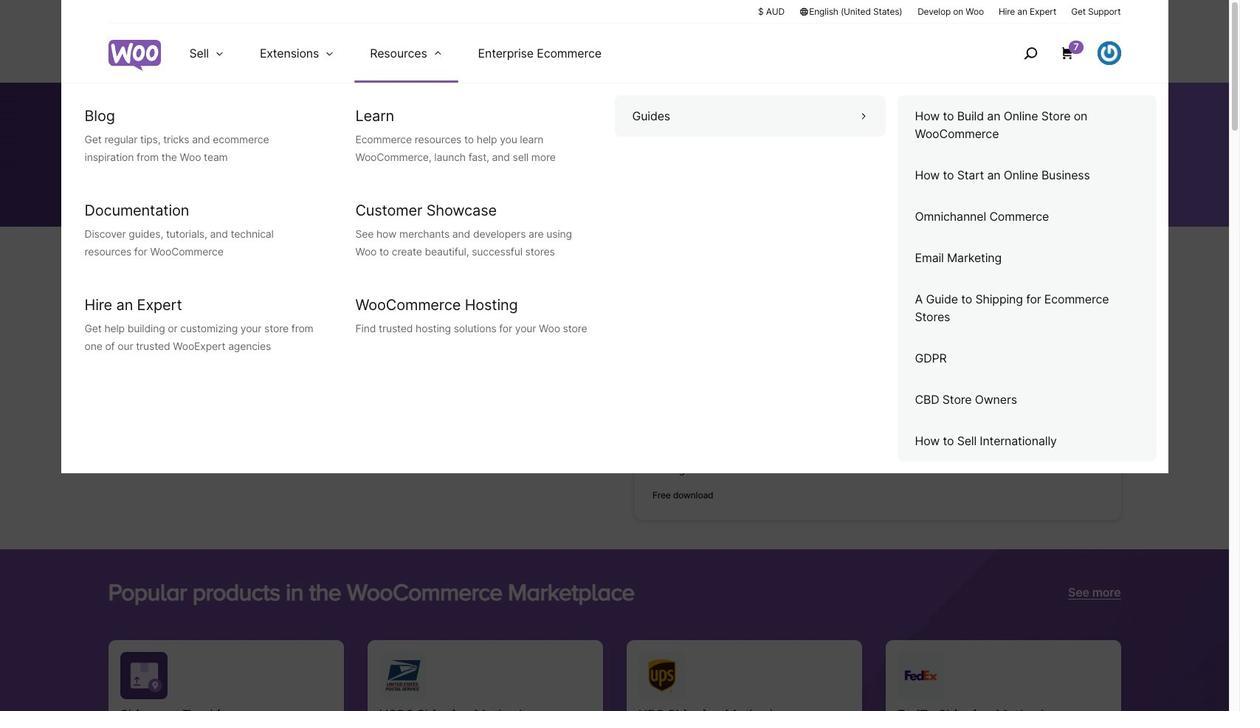 Task type: vqa. For each thing, say whether or not it's contained in the screenshot.
can within the Can Product Add-Ons be imported via the Product CSV Import Suite? Can an add-on have a separate SKU for sales/tracking purposes? Can I add add-ons to individual variations? Can I add a datepicker? Are the uploads made via the File Upload add-on secure? How will add-ons show up in orders? How to customize "Grand total" and "Options total"? How can I set default input values? Where do I place my language files? How can I change the position of the add-ons on my product page? Can Product Add-Ons be used to apply a discount? Is this compatible with Smart Coupons (separate purchase)? Is this compatible with WooCommerce Bookings (separate purchase)? Is this compatible with WooCommerce Blocks?
no



Task type: locate. For each thing, give the bounding box(es) containing it.
search image
[[1019, 41, 1043, 65]]

open account menu image
[[1098, 41, 1122, 65]]



Task type: describe. For each thing, give the bounding box(es) containing it.
service navigation menu element
[[993, 29, 1122, 77]]



